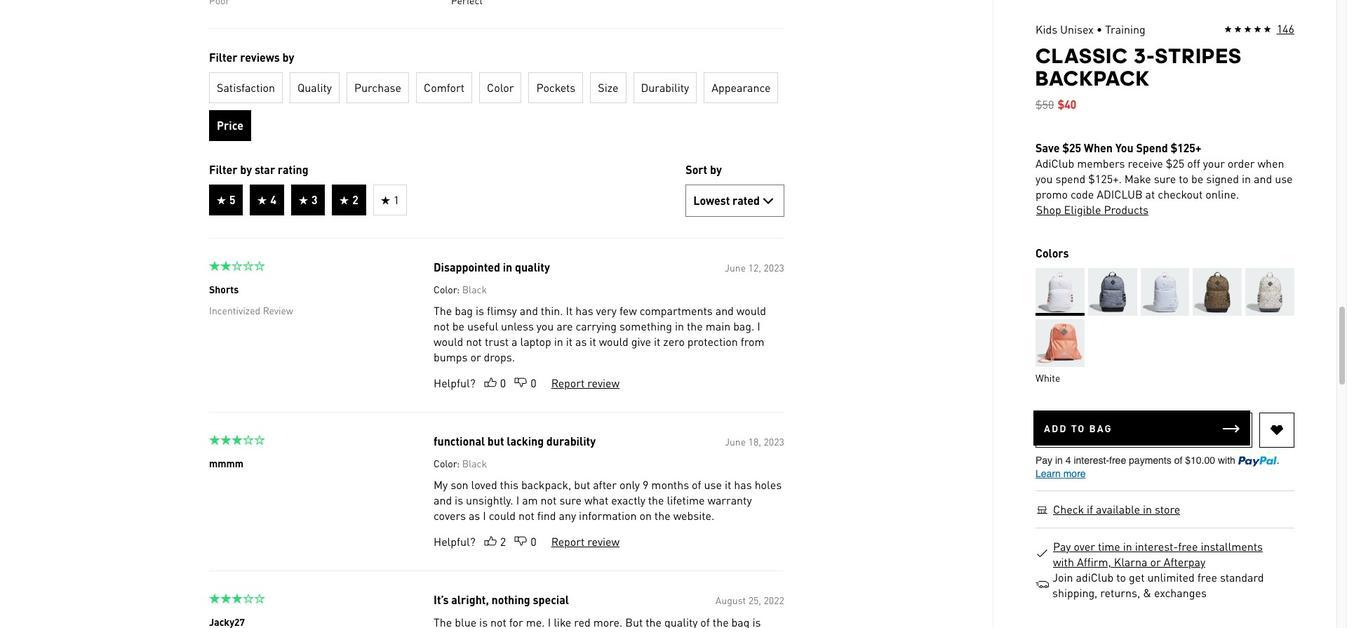 Task type: locate. For each thing, give the bounding box(es) containing it.
sure
[[1154, 171, 1177, 186], [559, 493, 582, 507]]

1 horizontal spatial is
[[476, 303, 484, 318]]

and down when
[[1254, 171, 1273, 186]]

2 vertical spatial the
[[654, 508, 670, 523]]

but inside my son loved this backpack, but after only 9 months of use it has holes and is unsightly. i am not sure what exactly the lifetime warranty covers as i could not find any information on the website.
[[574, 477, 590, 492]]

by right reviews
[[282, 50, 294, 65]]

use down when
[[1275, 171, 1293, 186]]

0 horizontal spatial or
[[470, 350, 481, 364]]

1 horizontal spatial quality
[[515, 260, 550, 274]]

2 color: from the top
[[433, 457, 460, 470]]

0 horizontal spatial you
[[536, 319, 554, 333]]

1 vertical spatial the
[[648, 493, 664, 507]]

1 vertical spatial report review button
[[550, 534, 620, 550]]

black for is
[[462, 283, 487, 296]]

1 horizontal spatial durability
[[641, 80, 689, 95]]

sure inside save $25 when you spend $125+ adiclub members receive $25 off your order when you spend $125+. make sure to be signed in and use promo code adiclub at checkout online. shop eligible products
[[1154, 171, 1177, 186]]

my
[[433, 477, 448, 492]]

0 horizontal spatial be
[[452, 319, 464, 333]]

review for information
[[587, 534, 620, 549]]

to inside join adiclub to get unlimited free standard shipping, returns, & exchanges
[[1117, 570, 1127, 585]]

make
[[1125, 171, 1152, 186]]

by
[[282, 50, 294, 65], [240, 162, 252, 177], [710, 162, 722, 177]]

2 report review from the top
[[551, 534, 620, 549]]

could
[[489, 508, 516, 523]]

would up bumps
[[433, 334, 463, 349]]

or left drops.
[[470, 350, 481, 364]]

get
[[1129, 570, 1145, 585]]

protection
[[687, 334, 738, 349]]

over
[[1074, 539, 1096, 554]]

0 down laptop
[[530, 376, 536, 390]]

report review button down any
[[550, 534, 620, 550]]

and inside save $25 when you spend $125+ adiclub members receive $25 off your order when you spend $125+. make sure to be signed in and use promo code adiclub at checkout online. shop eligible products
[[1254, 171, 1273, 186]]

i down unsightly.
[[483, 508, 486, 523]]

by left star
[[240, 162, 252, 177]]

0 vertical spatial be
[[1192, 171, 1204, 186]]

2 black from the top
[[462, 457, 487, 470]]

1 vertical spatial but
[[574, 477, 590, 492]]

installments
[[1201, 539, 1263, 554]]

you up promo
[[1036, 171, 1053, 186]]

2023 right 18,
[[764, 435, 784, 448]]

report review button for information
[[550, 534, 620, 550]]

backpack,
[[521, 477, 571, 492]]

•
[[1097, 22, 1103, 36]]

2 horizontal spatial i
[[757, 319, 760, 333]]

returns,
[[1101, 585, 1141, 600]]

1 color: black from the top
[[433, 283, 487, 296]]

1 vertical spatial i
[[516, 493, 519, 507]]

color: black for son
[[433, 457, 487, 470]]

0 horizontal spatial as
[[468, 508, 480, 523]]

helpful? for the bag is flimsy and thin. it has very few compartments and would not be useful unless you are carrying something in the main bag. i would not trust a laptop in it as it would give it zero protection from bumps or drops.
[[433, 376, 475, 390]]

0 vertical spatial to
[[1179, 171, 1189, 186]]

0
[[500, 376, 506, 390], [530, 376, 536, 390], [530, 534, 536, 549]]

2 horizontal spatial by
[[710, 162, 722, 177]]

it down carrying
[[589, 334, 596, 349]]

report review button for it
[[550, 376, 620, 391]]

the right on
[[654, 508, 670, 523]]

0 vertical spatial color:
[[433, 283, 460, 296]]

by right sort
[[710, 162, 722, 177]]

2 left "1" link
[[352, 192, 358, 207]]

0 vertical spatial has
[[575, 303, 593, 318]]

product color: white / onix / beige image
[[1246, 268, 1295, 316]]

a
[[511, 334, 517, 349]]

review down the bag is flimsy and thin. it has very few compartments and would not be useful unless you are carrying something in the main bag. i would not trust a laptop in it as it would give it zero protection from bumps or drops.
[[587, 376, 620, 390]]

but
[[487, 434, 504, 449], [574, 477, 590, 492]]

1 vertical spatial to
[[1117, 570, 1127, 585]]

0 vertical spatial free
[[1179, 539, 1198, 554]]

the left "main"
[[687, 319, 703, 333]]

1 vertical spatial color: black
[[433, 457, 487, 470]]

would
[[737, 303, 766, 318], [433, 334, 463, 349], [599, 334, 628, 349]]

dropdown image
[[760, 192, 777, 209]]

0 down drops.
[[500, 376, 506, 390]]

1 horizontal spatial as
[[575, 334, 587, 349]]

color: black
[[433, 283, 487, 296], [433, 457, 487, 470]]

1 vertical spatial sure
[[559, 493, 582, 507]]

sort by
[[686, 162, 722, 177]]

1 report from the top
[[551, 376, 585, 390]]

pockets link
[[529, 72, 583, 103]]

0 down the am
[[530, 534, 536, 549]]

as down carrying
[[575, 334, 587, 349]]

1 vertical spatial 2023
[[764, 435, 784, 448]]

august
[[715, 594, 746, 606]]

2
[[352, 192, 358, 207], [500, 534, 506, 549]]

afterpay
[[1164, 555, 1206, 569]]

1 horizontal spatial use
[[1275, 171, 1293, 186]]

june left 18,
[[725, 435, 746, 448]]

only
[[619, 477, 640, 492]]

report review down any
[[551, 534, 620, 549]]

color:
[[433, 283, 460, 296], [433, 457, 460, 470]]

by for filter by star rating
[[240, 162, 252, 177]]

1 vertical spatial or
[[1151, 555, 1161, 569]]

1 horizontal spatial has
[[734, 477, 752, 492]]

1 june from the top
[[725, 261, 746, 274]]

color link
[[479, 72, 521, 103]]

review down "information"
[[587, 534, 620, 549]]

but up the what
[[574, 477, 590, 492]]

as inside the bag is flimsy and thin. it has very few compartments and would not be useful unless you are carrying something in the main bag. i would not trust a laptop in it as it would give it zero protection from bumps or drops.
[[575, 334, 587, 349]]

$25 up the adiclub
[[1063, 140, 1082, 155]]

but left lacking at the left
[[487, 434, 504, 449]]

1 horizontal spatial or
[[1151, 555, 1161, 569]]

2 2023 from the top
[[764, 435, 784, 448]]

as down unsightly.
[[468, 508, 480, 523]]

has right it
[[575, 303, 593, 318]]

2 color: black from the top
[[433, 457, 487, 470]]

1 review from the top
[[587, 376, 620, 390]]

1 vertical spatial be
[[452, 319, 464, 333]]

0 vertical spatial i
[[757, 319, 760, 333]]

affirm,
[[1077, 555, 1112, 569]]

spend
[[1056, 171, 1086, 186]]

shop eligible products link
[[1036, 202, 1150, 218]]

1 horizontal spatial but
[[574, 477, 590, 492]]

1 report review button from the top
[[550, 376, 620, 391]]

color: for the
[[433, 283, 460, 296]]

color: black up son
[[433, 457, 487, 470]]

0 vertical spatial helpful?
[[433, 376, 475, 390]]

None field
[[686, 185, 784, 217]]

product color: grey image
[[1089, 268, 1138, 316]]

2023 for my son loved this backpack, but after only 9 months of use it has holes and is unsightly. i am not sure what exactly the lifetime warranty covers as i could not find any information on the website.
[[764, 435, 784, 448]]

0 horizontal spatial quality
[[297, 80, 332, 95]]

not down the am
[[518, 508, 534, 523]]

report review for information
[[551, 534, 620, 549]]

2023
[[764, 261, 784, 274], [764, 435, 784, 448]]

0 vertical spatial filter
[[209, 50, 237, 65]]

in down are on the bottom left of page
[[554, 334, 563, 349]]

none field containing lowest rated
[[686, 185, 784, 217]]

review
[[587, 376, 620, 390], [587, 534, 620, 549]]

in inside button
[[1143, 502, 1152, 517]]

1 vertical spatial has
[[734, 477, 752, 492]]

be inside the bag is flimsy and thin. it has very few compartments and would not be useful unless you are carrying something in the main bag. i would not trust a laptop in it as it would give it zero protection from bumps or drops.
[[452, 319, 464, 333]]

helpful? down covers
[[433, 534, 475, 549]]

0 vertical spatial is
[[476, 303, 484, 318]]

4
[[270, 192, 276, 207]]

code
[[1071, 187, 1094, 201]]

0 horizontal spatial i
[[483, 508, 486, 523]]

to up checkout
[[1179, 171, 1189, 186]]

1 vertical spatial report
[[551, 534, 585, 549]]

i left the am
[[516, 493, 519, 507]]

0 vertical spatial as
[[575, 334, 587, 349]]

black up loved
[[462, 457, 487, 470]]

1 horizontal spatial you
[[1036, 171, 1053, 186]]

0 horizontal spatial but
[[487, 434, 504, 449]]

0 horizontal spatial to
[[1117, 570, 1127, 585]]

signed
[[1207, 171, 1240, 186]]

comfort link
[[416, 72, 472, 103]]

and inside my son loved this backpack, but after only 9 months of use it has holes and is unsightly. i am not sure what exactly the lifetime warranty covers as i could not find any information on the website.
[[433, 493, 452, 507]]

would up bag.
[[737, 303, 766, 318]]

not down "useful"
[[466, 334, 482, 349]]

0 horizontal spatial $25
[[1063, 140, 1082, 155]]

in up the klarna
[[1124, 539, 1133, 554]]

helpful? down bumps
[[433, 376, 475, 390]]

free inside join adiclub to get unlimited free standard shipping, returns, & exchanges
[[1198, 570, 1218, 585]]

join
[[1053, 570, 1074, 585]]

color: up the
[[433, 283, 460, 296]]

free inside pay over time in interest-free installments with affirm, klarna or afterpay
[[1179, 539, 1198, 554]]

unlimited
[[1148, 570, 1195, 585]]

0 vertical spatial report review
[[551, 376, 620, 390]]

1 filter from the top
[[209, 50, 237, 65]]

quality
[[297, 80, 332, 95], [515, 260, 550, 274]]

0 horizontal spatial would
[[433, 334, 463, 349]]

report review
[[551, 376, 620, 390], [551, 534, 620, 549]]

quality up 'thin.'
[[515, 260, 550, 274]]

june left the 12,
[[725, 261, 746, 274]]

1 2023 from the top
[[764, 261, 784, 274]]

0 vertical spatial $25
[[1063, 140, 1082, 155]]

1 vertical spatial use
[[704, 477, 722, 492]]

and up unless
[[520, 303, 538, 318]]

2023 for the bag is flimsy and thin. it has very few compartments and would not be useful unless you are carrying something in the main bag. i would not trust a laptop in it as it would give it zero protection from bumps or drops.
[[764, 261, 784, 274]]

compartments
[[640, 303, 713, 318]]

time
[[1098, 539, 1121, 554]]

0 horizontal spatial sure
[[559, 493, 582, 507]]

filter up 5 link
[[209, 162, 237, 177]]

1 vertical spatial free
[[1198, 570, 1218, 585]]

shorts
[[209, 283, 238, 296]]

or down interest-
[[1151, 555, 1161, 569]]

report down any
[[551, 534, 585, 549]]

1 horizontal spatial to
[[1179, 171, 1189, 186]]

0 vertical spatial sure
[[1154, 171, 1177, 186]]

unless
[[501, 319, 534, 333]]

and down my
[[433, 493, 452, 507]]

black
[[462, 283, 487, 296], [462, 457, 487, 470]]

i right bag.
[[757, 319, 760, 333]]

you
[[1116, 140, 1134, 155]]

1 horizontal spatial $25
[[1166, 156, 1185, 171]]

mmmm
[[209, 457, 243, 470]]

0 horizontal spatial is
[[455, 493, 463, 507]]

kids unisex • training
[[1036, 22, 1146, 36]]

review for it
[[587, 376, 620, 390]]

1 vertical spatial you
[[536, 319, 554, 333]]

1 helpful? from the top
[[433, 376, 475, 390]]

0 vertical spatial review
[[587, 376, 620, 390]]

0 vertical spatial june
[[725, 261, 746, 274]]

is down son
[[455, 493, 463, 507]]

filter left reviews
[[209, 50, 237, 65]]

1 vertical spatial durability
[[546, 434, 596, 449]]

1 vertical spatial quality
[[515, 260, 550, 274]]

3 link
[[291, 185, 325, 215]]

1 horizontal spatial sure
[[1154, 171, 1177, 186]]

3-
[[1134, 44, 1156, 68]]

filter for filter reviews by
[[209, 50, 237, 65]]

free down afterpay
[[1198, 570, 1218, 585]]

0 horizontal spatial use
[[704, 477, 722, 492]]

2023 right the 12,
[[764, 261, 784, 274]]

has up warranty
[[734, 477, 752, 492]]

1 vertical spatial black
[[462, 457, 487, 470]]

2 june from the top
[[725, 435, 746, 448]]

is up "useful"
[[476, 303, 484, 318]]

2 down could
[[500, 534, 506, 549]]

0 vertical spatial you
[[1036, 171, 1053, 186]]

as inside my son loved this backpack, but after only 9 months of use it has holes and is unsightly. i am not sure what exactly the lifetime warranty covers as i could not find any information on the website.
[[468, 508, 480, 523]]

adiclub
[[1076, 570, 1114, 585]]

0 vertical spatial report
[[551, 376, 585, 390]]

1 horizontal spatial be
[[1192, 171, 1204, 186]]

report review down the bag is flimsy and thin. it has very few compartments and would not be useful unless you are carrying something in the main bag. i would not trust a laptop in it as it would give it zero protection from bumps or drops.
[[551, 376, 620, 390]]

or inside pay over time in interest-free installments with affirm, klarna or afterpay
[[1151, 555, 1161, 569]]

unisex
[[1061, 22, 1094, 36]]

color: for my
[[433, 457, 460, 470]]

the
[[433, 303, 452, 318]]

2 helpful? from the top
[[433, 534, 475, 549]]

adiclub
[[1097, 187, 1143, 201]]

0 vertical spatial 2023
[[764, 261, 784, 274]]

it up warranty
[[725, 477, 731, 492]]

you down 'thin.'
[[536, 319, 554, 333]]

to
[[1179, 171, 1189, 186], [1117, 570, 1127, 585]]

website.
[[673, 508, 714, 523]]

0 horizontal spatial by
[[240, 162, 252, 177]]

1 black from the top
[[462, 283, 487, 296]]

2 vertical spatial i
[[483, 508, 486, 523]]

0 horizontal spatial has
[[575, 303, 593, 318]]

color: black up bag
[[433, 283, 487, 296]]

2 review from the top
[[587, 534, 620, 549]]

$25 left off
[[1166, 156, 1185, 171]]

1 vertical spatial 2
[[500, 534, 506, 549]]

free up afterpay
[[1179, 539, 1198, 554]]

0 vertical spatial color: black
[[433, 283, 487, 296]]

the up on
[[648, 493, 664, 507]]

or inside the bag is flimsy and thin. it has very few compartments and would not be useful unless you are carrying something in the main bag. i would not trust a laptop in it as it would give it zero protection from bumps or drops.
[[470, 350, 481, 364]]

june
[[725, 261, 746, 274], [725, 435, 746, 448]]

1 vertical spatial color:
[[433, 457, 460, 470]]

training
[[1106, 22, 1146, 36]]

review
[[263, 304, 293, 317]]

receive
[[1128, 156, 1164, 171]]

12,
[[748, 261, 761, 274]]

quality inside quality 'link'
[[297, 80, 332, 95]]

pockets
[[536, 80, 575, 95]]

kids
[[1036, 22, 1058, 36]]

0 vertical spatial report review button
[[550, 376, 620, 391]]

1 color: from the top
[[433, 283, 460, 296]]

sure up the at
[[1154, 171, 1177, 186]]

quality left purchase
[[297, 80, 332, 95]]

0 vertical spatial 2
[[352, 192, 358, 207]]

0 horizontal spatial 2
[[352, 192, 358, 207]]

be
[[1192, 171, 1204, 186], [452, 319, 464, 333]]

0 vertical spatial the
[[687, 319, 703, 333]]

2 report from the top
[[551, 534, 585, 549]]

report review button down the bag is flimsy and thin. it has very few compartments and would not be useful unless you are carrying something in the main bag. i would not trust a laptop in it as it would give it zero protection from bumps or drops.
[[550, 376, 620, 391]]

black for loved
[[462, 457, 487, 470]]

product color: light grey image
[[1141, 268, 1190, 316]]

comfort
[[424, 80, 464, 95]]

durability
[[641, 80, 689, 95], [546, 434, 596, 449]]

2 report review button from the top
[[550, 534, 620, 550]]

your
[[1204, 156, 1225, 171]]

1 vertical spatial report review
[[551, 534, 620, 549]]

would down carrying
[[599, 334, 628, 349]]

1 report review from the top
[[551, 376, 620, 390]]

0 vertical spatial or
[[470, 350, 481, 364]]

pay over time in interest-free installments with affirm, klarna or afterpay link
[[1053, 539, 1286, 570]]

it inside my son loved this backpack, but after only 9 months of use it has holes and is unsightly. i am not sure what exactly the lifetime warranty covers as i could not find any information on the website.
[[725, 477, 731, 492]]

to up returns, at the bottom of the page
[[1117, 570, 1127, 585]]

lacking
[[507, 434, 544, 449]]

1 horizontal spatial 2
[[500, 534, 506, 549]]

1 vertical spatial as
[[468, 508, 480, 523]]

use right of
[[704, 477, 722, 492]]

1 vertical spatial review
[[587, 534, 620, 549]]

in down order at the right of page
[[1242, 171, 1252, 186]]

3
[[311, 192, 317, 207]]

purchase
[[354, 80, 401, 95]]

color: up my
[[433, 457, 460, 470]]

from
[[741, 334, 764, 349]]

1 vertical spatial helpful?
[[433, 534, 475, 549]]

interest-
[[1136, 539, 1179, 554]]

1 vertical spatial june
[[725, 435, 746, 448]]

0 vertical spatial quality
[[297, 80, 332, 95]]

functional but lacking durability
[[433, 434, 596, 449]]

0 vertical spatial but
[[487, 434, 504, 449]]

it's alright, nothing special
[[433, 592, 569, 607]]

0 vertical spatial black
[[462, 283, 487, 296]]

pay over time in interest-free installments with affirm, klarna or afterpay
[[1054, 539, 1263, 569]]

1 vertical spatial is
[[455, 493, 463, 507]]

0 vertical spatial use
[[1275, 171, 1293, 186]]

be down bag
[[452, 319, 464, 333]]

not
[[433, 319, 449, 333], [466, 334, 482, 349], [541, 493, 557, 507], [518, 508, 534, 523]]

size
[[598, 80, 618, 95]]

be down off
[[1192, 171, 1204, 186]]

durability right size
[[641, 80, 689, 95]]

main
[[706, 319, 730, 333]]

black down disappointed
[[462, 283, 487, 296]]

classic 3-stripes backpack $50 $40
[[1036, 44, 1243, 112]]

use inside save $25 when you spend $125+ adiclub members receive $25 off your order when you spend $125+. make sure to be signed in and use promo code adiclub at checkout online. shop eligible products
[[1275, 171, 1293, 186]]

in left store at right
[[1143, 502, 1152, 517]]

it right give on the bottom left
[[654, 334, 660, 349]]

satisfaction link
[[209, 72, 282, 103]]

add
[[1044, 422, 1068, 434]]

sure up any
[[559, 493, 582, 507]]

durability right lacking at the left
[[546, 434, 596, 449]]

2 filter from the top
[[209, 162, 237, 177]]

months
[[651, 477, 689, 492]]

1 vertical spatial filter
[[209, 162, 237, 177]]

report down laptop
[[551, 376, 585, 390]]

filter by star rating
[[209, 162, 308, 177]]



Task type: describe. For each thing, give the bounding box(es) containing it.
color: black for bag
[[433, 283, 487, 296]]

give
[[631, 334, 651, 349]]

pay
[[1054, 539, 1071, 554]]

helpful? for my son loved this backpack, but after only 9 months of use it has holes and is unsightly. i am not sure what exactly the lifetime warranty covers as i could not find any information on the website.
[[433, 534, 475, 549]]

join adiclub to get unlimited free standard shipping, returns, & exchanges
[[1053, 570, 1264, 600]]

0 for flimsy
[[530, 376, 536, 390]]

by for sort by
[[710, 162, 722, 177]]

is inside my son loved this backpack, but after only 9 months of use it has holes and is unsightly. i am not sure what exactly the lifetime warranty covers as i could not find any information on the website.
[[455, 493, 463, 507]]

add to bag button
[[1034, 411, 1251, 446]]

quality link
[[290, 72, 339, 103]]

appearance link
[[704, 72, 778, 103]]

this
[[500, 477, 518, 492]]

order
[[1228, 156, 1255, 171]]

useful
[[467, 319, 498, 333]]

shipping,
[[1053, 585, 1098, 600]]

nothing
[[491, 592, 530, 607]]

lifetime
[[667, 493, 705, 507]]

&
[[1144, 585, 1152, 600]]

eligible
[[1065, 202, 1102, 217]]

in right disappointed
[[503, 260, 512, 274]]

white
[[1036, 371, 1061, 384]]

backpack
[[1036, 66, 1151, 91]]

am
[[522, 493, 538, 507]]

free for unlimited
[[1198, 570, 1218, 585]]

when
[[1258, 156, 1285, 171]]

filter reviews by
[[209, 50, 294, 65]]

1 horizontal spatial would
[[599, 334, 628, 349]]

in down 'compartments'
[[675, 319, 684, 333]]

bag.
[[733, 319, 754, 333]]

to inside save $25 when you spend $125+ adiclub members receive $25 off your order when you spend $125+. make sure to be signed in and use promo code adiclub at checkout online. shop eligible products
[[1179, 171, 1189, 186]]

are
[[556, 319, 573, 333]]

products
[[1104, 202, 1149, 217]]

at
[[1146, 187, 1156, 201]]

laptop
[[520, 334, 551, 349]]

august 25, 2022
[[715, 594, 784, 606]]

report for any
[[551, 534, 585, 549]]

my son loved this backpack, but after only 9 months of use it has holes and is unsightly. i am not sure what exactly the lifetime warranty covers as i could not find any information on the website.
[[433, 477, 782, 523]]

functional
[[433, 434, 485, 449]]

check if available in store
[[1054, 502, 1181, 517]]

and up "main"
[[715, 303, 734, 318]]

not up find
[[541, 493, 557, 507]]

price
[[217, 118, 243, 133]]

1 horizontal spatial i
[[516, 493, 519, 507]]

1 horizontal spatial by
[[282, 50, 294, 65]]

checkout
[[1158, 187, 1203, 201]]

purchase link
[[346, 72, 409, 103]]

june for it
[[725, 435, 746, 448]]

if
[[1087, 502, 1094, 517]]

save
[[1036, 140, 1060, 155]]

available
[[1096, 502, 1141, 517]]

1
[[393, 192, 399, 207]]

report review for it
[[551, 376, 620, 390]]

trust
[[485, 334, 509, 349]]

0 vertical spatial durability
[[641, 80, 689, 95]]

zero
[[663, 334, 685, 349]]

free for interest-
[[1179, 539, 1198, 554]]

product color: white image
[[1036, 268, 1085, 316]]

use inside my son loved this backpack, but after only 9 months of use it has holes and is unsightly. i am not sure what exactly the lifetime warranty covers as i could not find any information on the website.
[[704, 477, 722, 492]]

report for as
[[551, 376, 585, 390]]

save $25 when you spend $125+ adiclub members receive $25 off your order when you spend $125+. make sure to be signed in and use promo code adiclub at checkout online. shop eligible products
[[1036, 140, 1293, 217]]

something
[[619, 319, 672, 333]]

of
[[692, 477, 701, 492]]

2 horizontal spatial would
[[737, 303, 766, 318]]

june for would
[[725, 261, 746, 274]]

5 link
[[209, 185, 243, 215]]

the bag is flimsy and thin. it has very few compartments and would not be useful unless you are carrying something in the main bag. i would not trust a laptop in it as it would give it zero protection from bumps or drops.
[[433, 303, 766, 364]]

stripes
[[1156, 44, 1243, 68]]

it down are on the bottom left of page
[[566, 334, 572, 349]]

appearance
[[712, 80, 771, 95]]

5
[[229, 192, 235, 207]]

bag
[[455, 303, 473, 318]]

0 for this
[[530, 534, 536, 549]]

9
[[643, 477, 648, 492]]

it
[[566, 303, 573, 318]]

product color: medium brown / black / pulse lime s22 image
[[1194, 268, 1243, 316]]

is inside the bag is flimsy and thin. it has very few compartments and would not be useful unless you are carrying something in the main bag. i would not trust a laptop in it as it would give it zero protection from bumps or drops.
[[476, 303, 484, 318]]

in inside pay over time in interest-free installments with affirm, klarna or afterpay
[[1124, 539, 1133, 554]]

members
[[1078, 156, 1125, 171]]

sure inside my son loved this backpack, but after only 9 months of use it has holes and is unsightly. i am not sure what exactly the lifetime warranty covers as i could not find any information on the website.
[[559, 493, 582, 507]]

i inside the bag is flimsy and thin. it has very few compartments and would not be useful unless you are carrying something in the main bag. i would not trust a laptop in it as it would give it zero protection from bumps or drops.
[[757, 319, 760, 333]]

what
[[584, 493, 608, 507]]

4 link
[[250, 185, 284, 215]]

satisfaction
[[217, 80, 275, 95]]

has inside my son loved this backpack, but after only 9 months of use it has holes and is unsightly. i am not sure what exactly the lifetime warranty covers as i could not find any information on the website.
[[734, 477, 752, 492]]

alright,
[[451, 592, 489, 607]]

classic
[[1036, 44, 1129, 68]]

disappointed in quality
[[433, 260, 550, 274]]

june 12, 2023
[[725, 261, 784, 274]]

$125+
[[1171, 140, 1202, 155]]

146
[[1277, 21, 1295, 36]]

1 vertical spatial $25
[[1166, 156, 1185, 171]]

durability link
[[633, 72, 697, 103]]

has inside the bag is flimsy and thin. it has very few compartments and would not be useful unless you are carrying something in the main bag. i would not trust a laptop in it as it would give it zero protection from bumps or drops.
[[575, 303, 593, 318]]

you inside save $25 when you spend $125+ adiclub members receive $25 off your order when you spend $125+. make sure to be signed in and use promo code adiclub at checkout online. shop eligible products
[[1036, 171, 1053, 186]]

price link
[[209, 110, 251, 141]]

reviews
[[240, 50, 280, 65]]

spend
[[1137, 140, 1168, 155]]

loved
[[471, 477, 497, 492]]

june 18, 2023
[[725, 435, 784, 448]]

check
[[1054, 502, 1085, 517]]

the inside the bag is flimsy and thin. it has very few compartments and would not be useful unless you are carrying something in the main bag. i would not trust a laptop in it as it would give it zero protection from bumps or drops.
[[687, 319, 703, 333]]

not down the
[[433, 319, 449, 333]]

off
[[1188, 156, 1201, 171]]

in inside save $25 when you spend $125+ adiclub members receive $25 off your order when you spend $125+. make sure to be signed in and use promo code adiclub at checkout online. shop eligible products
[[1242, 171, 1252, 186]]

$50
[[1036, 97, 1055, 112]]

thin.
[[541, 303, 563, 318]]

find
[[537, 508, 556, 523]]

filter for filter by star rating
[[209, 162, 237, 177]]

$40
[[1058, 97, 1077, 112]]

146 button
[[1225, 21, 1295, 38]]

$125+.
[[1089, 171, 1122, 186]]

incentivized review
[[209, 304, 293, 317]]

bumps
[[433, 350, 467, 364]]

product color: pink / silver metallic image
[[1036, 319, 1085, 367]]

few
[[619, 303, 637, 318]]

be inside save $25 when you spend $125+ adiclub members receive $25 off your order when you spend $125+. make sure to be signed in and use promo code adiclub at checkout online. shop eligible products
[[1192, 171, 1204, 186]]

very
[[596, 303, 617, 318]]

you inside the bag is flimsy and thin. it has very few compartments and would not be useful unless you are carrying something in the main bag. i would not trust a laptop in it as it would give it zero protection from bumps or drops.
[[536, 319, 554, 333]]

exchanges
[[1155, 585, 1207, 600]]

0 horizontal spatial durability
[[546, 434, 596, 449]]



Task type: vqa. For each thing, say whether or not it's contained in the screenshot.
$190
no



